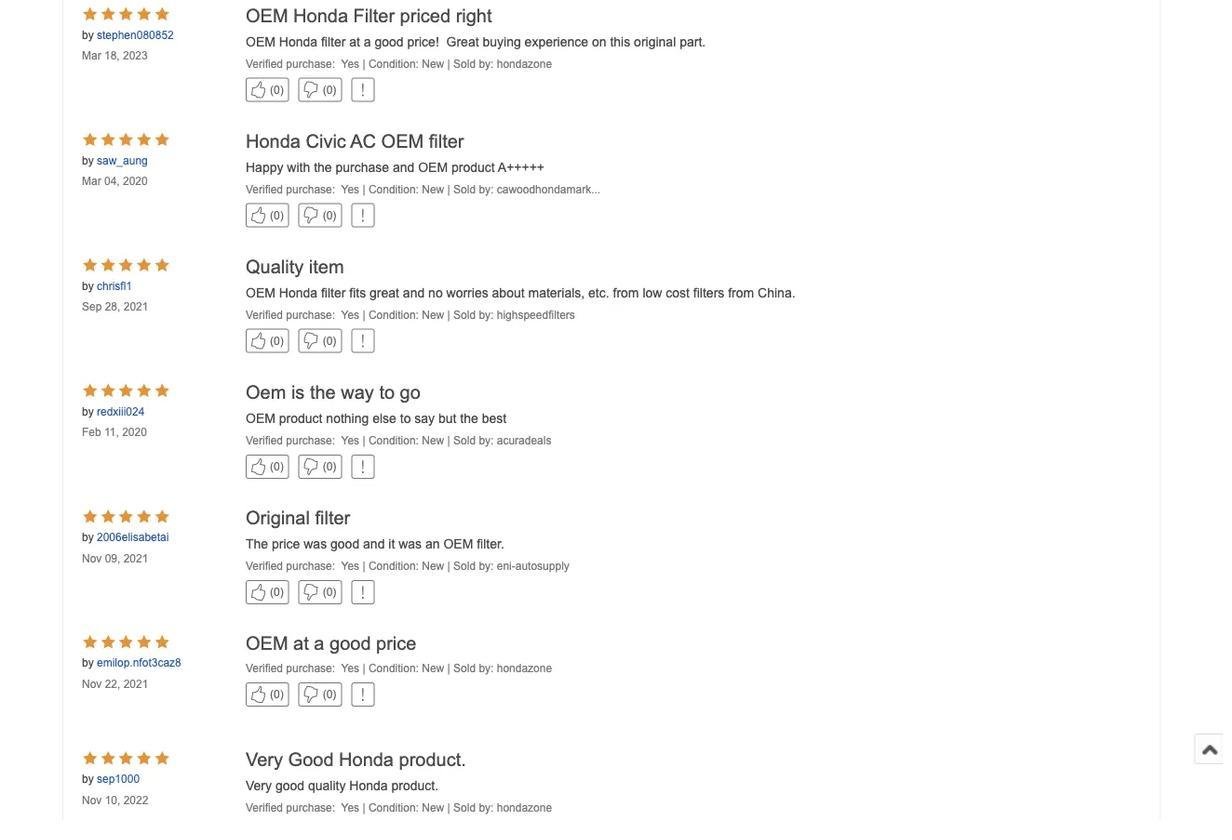 Task type: locate. For each thing, give the bounding box(es) containing it.
|
[[362, 57, 365, 70], [447, 57, 450, 70], [362, 183, 365, 196], [447, 183, 450, 196], [362, 309, 365, 321], [447, 309, 450, 321], [362, 434, 365, 447], [447, 434, 450, 447], [362, 560, 365, 573], [447, 560, 450, 573], [362, 663, 365, 675], [447, 663, 450, 675], [362, 802, 365, 815], [447, 802, 450, 815]]

on
[[592, 34, 606, 49]]

price
[[272, 537, 300, 552], [376, 634, 416, 654]]

oem is the way to go oem product nothing else to say but the best verified purchase: yes | condition: new | sold by: acuradeals
[[246, 382, 551, 447]]

1 2021 from the top
[[124, 301, 148, 313]]

5 new from the top
[[422, 560, 444, 573]]

1 new from the top
[[422, 57, 444, 70]]

by inside 'by stephen080852 mar 18, 2023'
[[82, 28, 94, 41]]

by left saw_aung
[[82, 154, 94, 167]]

was right the it
[[399, 537, 422, 552]]

0 vertical spatial the
[[314, 160, 332, 175]]

0 horizontal spatial a
[[314, 634, 324, 654]]

5 stars image up emilop.nfot3caz8
[[82, 636, 169, 652]]

very left good
[[246, 750, 283, 771]]

why is this review inappropriate? image
[[362, 82, 364, 98], [362, 207, 364, 224], [362, 584, 364, 601], [362, 687, 364, 704]]

4 condition: from the top
[[368, 434, 419, 447]]

chrisfl1
[[97, 280, 132, 292]]

2 5 stars image from the top
[[82, 133, 169, 149]]

2 mar from the top
[[82, 175, 101, 188]]

a
[[364, 34, 371, 49], [314, 634, 324, 654]]

1 condition: from the top
[[368, 57, 419, 70]]

0 vertical spatial very
[[246, 750, 283, 771]]

to left go
[[379, 382, 395, 403]]

3 new from the top
[[422, 309, 444, 321]]

1 purchase: from the top
[[286, 57, 335, 70]]

7 sold from the top
[[453, 802, 476, 815]]

by saw_aung mar 04, 2020
[[82, 154, 148, 188]]

2020 right "04,"
[[123, 175, 148, 188]]

from right filters
[[728, 286, 754, 300]]

filter inside oem honda filter priced right oem honda filter at a good price!  great buying experience on this original part. verified purchase: yes | condition: new | sold by: hondazone
[[321, 34, 346, 49]]

honda
[[293, 5, 348, 26], [279, 34, 317, 49], [246, 131, 301, 151], [279, 286, 317, 300], [339, 750, 394, 771], [349, 779, 388, 794]]

2 by: from the top
[[479, 183, 494, 196]]

5 5 stars image from the top
[[82, 510, 169, 526]]

7 by from the top
[[82, 773, 94, 786]]

1 vertical spatial product
[[279, 412, 322, 426]]

2 new from the top
[[422, 183, 444, 196]]

verified
[[246, 57, 283, 70], [246, 183, 283, 196], [246, 309, 283, 321], [246, 434, 283, 447], [246, 560, 283, 573], [246, 663, 283, 675], [246, 802, 283, 815]]

2 nov from the top
[[82, 678, 102, 691]]

happy
[[246, 160, 283, 175]]

2021 for quality
[[124, 301, 148, 313]]

verified inside quality item oem honda filter fits great and no worries about materials, etc. from low cost filters from china. verified purchase: yes | condition: new | sold by: highspeedfilters
[[246, 309, 283, 321]]

filter right original at the left of the page
[[315, 508, 350, 528]]

1 horizontal spatial from
[[728, 286, 754, 300]]

0 vertical spatial 2020
[[123, 175, 148, 188]]

very left quality
[[246, 779, 272, 794]]

2 by from the top
[[82, 154, 94, 167]]

(
[[270, 83, 274, 96], [323, 83, 326, 96], [270, 209, 274, 222], [323, 209, 326, 222], [270, 335, 274, 347], [323, 335, 326, 347], [270, 461, 274, 473], [323, 461, 326, 473], [270, 586, 274, 599], [323, 586, 326, 599], [270, 689, 274, 701], [323, 689, 326, 701]]

by left 2006elisabetai
[[82, 531, 94, 544]]

2 vertical spatial hondazone
[[497, 802, 552, 815]]

oem at a good price verified purchase: yes | condition: new | sold by: hondazone
[[246, 634, 552, 675]]

1 by: from the top
[[479, 57, 494, 70]]

5 purchase: from the top
[[286, 560, 335, 573]]

2021 inside the 'by emilop.nfot3caz8 nov 22, 2021'
[[123, 678, 148, 691]]

1 sold from the top
[[453, 57, 476, 70]]

5 by from the top
[[82, 531, 94, 544]]

condition: inside oem is the way to go oem product nothing else to say but the best verified purchase: yes | condition: new | sold by: acuradeals
[[368, 434, 419, 447]]

1 horizontal spatial product
[[451, 160, 495, 175]]

2020 for honda civic ac oem filter
[[123, 175, 148, 188]]

1 vertical spatial at
[[293, 634, 309, 654]]

1 horizontal spatial to
[[400, 412, 411, 426]]

2020 inside 'by saw_aung mar 04, 2020'
[[123, 175, 148, 188]]

7 5 stars image from the top
[[82, 752, 169, 768]]

2 why is this review inappropriate? image from the top
[[362, 459, 364, 475]]

and inside original filter the price was good and it was an oem filter. verified purchase: yes | condition: new | sold by: eni-autosupply
[[363, 537, 385, 552]]

3 yes from the top
[[341, 309, 359, 321]]

original
[[634, 34, 676, 49]]

2 from from the left
[[728, 286, 754, 300]]

1 vertical spatial product.
[[391, 779, 438, 794]]

3 nov from the top
[[82, 794, 102, 807]]

by left stephen080852
[[82, 28, 94, 41]]

2 purchase: from the top
[[286, 183, 335, 196]]

1 very from the top
[[246, 750, 283, 771]]

0 vertical spatial why is this review inappropriate? image
[[362, 333, 364, 350]]

condition:
[[368, 57, 419, 70], [368, 183, 419, 196], [368, 309, 419, 321], [368, 434, 419, 447], [368, 560, 419, 573], [368, 663, 419, 675], [368, 802, 419, 815]]

5 sold from the top
[[453, 560, 476, 573]]

product.
[[399, 750, 466, 771], [391, 779, 438, 794]]

why is this review inappropriate? image down "fits"
[[362, 333, 364, 350]]

0 horizontal spatial price
[[272, 537, 300, 552]]

nov for oem
[[82, 678, 102, 691]]

mar left "04,"
[[82, 175, 101, 188]]

nov inside "by sep1000 nov 10, 2022"
[[82, 794, 102, 807]]

2 why is this review inappropriate? image from the top
[[362, 207, 364, 224]]

3 by from the top
[[82, 280, 94, 292]]

product
[[451, 160, 495, 175], [279, 412, 322, 426]]

was
[[304, 537, 327, 552], [399, 537, 422, 552]]

3 by: from the top
[[479, 309, 494, 321]]

6 new from the top
[[422, 663, 444, 675]]

sep1000 link
[[97, 773, 140, 786]]

4 verified from the top
[[246, 434, 283, 447]]

purchase: down nothing
[[286, 434, 335, 447]]

item
[[309, 257, 344, 277]]

from
[[613, 286, 639, 300], [728, 286, 754, 300]]

by inside by 2006elisabetai nov 09, 2021
[[82, 531, 94, 544]]

7 new from the top
[[422, 802, 444, 815]]

2020 inside by redxiii024 feb 11, 2020
[[122, 427, 147, 439]]

0 horizontal spatial was
[[304, 537, 327, 552]]

part.
[[680, 34, 706, 49]]

5 condition: from the top
[[368, 560, 419, 573]]

price inside oem at a good price verified purchase: yes | condition: new | sold by: hondazone
[[376, 634, 416, 654]]

honda inside quality item oem honda filter fits great and no worries about materials, etc. from low cost filters from china. verified purchase: yes | condition: new | sold by: highspeedfilters
[[279, 286, 317, 300]]

0 vertical spatial at
[[349, 34, 360, 49]]

why is this review inappropriate? image down original filter the price was good and it was an oem filter. verified purchase: yes | condition: new | sold by: eni-autosupply
[[362, 584, 364, 601]]

purchase: up civic on the left of page
[[286, 57, 335, 70]]

2 vertical spatial nov
[[82, 794, 102, 807]]

6 sold from the top
[[453, 663, 476, 675]]

4 by: from the top
[[479, 434, 494, 447]]

4 yes from the top
[[341, 434, 359, 447]]

1 horizontal spatial at
[[349, 34, 360, 49]]

2 yes from the top
[[341, 183, 359, 196]]

mar
[[82, 49, 101, 62], [82, 175, 101, 188]]

new
[[422, 57, 444, 70], [422, 183, 444, 196], [422, 309, 444, 321], [422, 434, 444, 447], [422, 560, 444, 573], [422, 663, 444, 675], [422, 802, 444, 815]]

cost
[[666, 286, 690, 300]]

new inside oem honda filter priced right oem honda filter at a good price!  great buying experience on this original part. verified purchase: yes | condition: new | sold by: hondazone
[[422, 57, 444, 70]]

0 horizontal spatial at
[[293, 634, 309, 654]]

priced
[[400, 5, 451, 26]]

3 sold from the top
[[453, 309, 476, 321]]

price inside original filter the price was good and it was an oem filter. verified purchase: yes | condition: new | sold by: eni-autosupply
[[272, 537, 300, 552]]

mar left 18,
[[82, 49, 101, 62]]

sold inside oem at a good price verified purchase: yes | condition: new | sold by: hondazone
[[453, 663, 476, 675]]

purchase: down quality
[[286, 802, 335, 815]]

verified inside honda civic ac oem filter happy with the purchase and oem product a+++++ verified purchase: yes | condition: new | sold by: cawoodhondamark...
[[246, 183, 283, 196]]

5 stars image up 2006elisabetai
[[82, 510, 169, 526]]

0 vertical spatial product
[[451, 160, 495, 175]]

an
[[425, 537, 440, 552]]

acuradeals
[[497, 434, 551, 447]]

nov
[[82, 552, 102, 565], [82, 678, 102, 691], [82, 794, 102, 807]]

by: inside oem is the way to go oem product nothing else to say but the best verified purchase: yes | condition: new | sold by: acuradeals
[[479, 434, 494, 447]]

to
[[379, 382, 395, 403], [400, 412, 411, 426]]

filter
[[353, 5, 395, 26]]

by
[[82, 28, 94, 41], [82, 154, 94, 167], [82, 280, 94, 292], [82, 406, 94, 418], [82, 531, 94, 544], [82, 657, 94, 670], [82, 773, 94, 786]]

1 vertical spatial 2020
[[122, 427, 147, 439]]

1 vertical spatial mar
[[82, 175, 101, 188]]

1 by from the top
[[82, 28, 94, 41]]

hondazone inside very good honda product. very good quality honda product. verified purchase: yes | condition: new | sold by: hondazone
[[497, 802, 552, 815]]

2 verified from the top
[[246, 183, 283, 196]]

1 verified from the top
[[246, 57, 283, 70]]

5 stars image up stephen080852
[[82, 7, 169, 23]]

1 vertical spatial nov
[[82, 678, 102, 691]]

sold inside very good honda product. very good quality honda product. verified purchase: yes | condition: new | sold by: hondazone
[[453, 802, 476, 815]]

hondazone
[[497, 57, 552, 70], [497, 663, 552, 675], [497, 802, 552, 815]]

2006elisabetai
[[97, 531, 169, 544]]

by inside "by sep1000 nov 10, 2022"
[[82, 773, 94, 786]]

sold
[[453, 57, 476, 70], [453, 183, 476, 196], [453, 309, 476, 321], [453, 434, 476, 447], [453, 560, 476, 573], [453, 663, 476, 675], [453, 802, 476, 815]]

nothing
[[326, 412, 369, 426]]

09,
[[105, 552, 120, 565]]

hondazone inside oem at a good price verified purchase: yes | condition: new | sold by: hondazone
[[497, 663, 552, 675]]

2020
[[123, 175, 148, 188], [122, 427, 147, 439]]

7 verified from the top
[[246, 802, 283, 815]]

original
[[246, 508, 310, 528]]

by left sep1000
[[82, 773, 94, 786]]

0 vertical spatial hondazone
[[497, 57, 552, 70]]

6 condition: from the top
[[368, 663, 419, 675]]

purchase: down the with
[[286, 183, 335, 196]]

filter right ac
[[429, 131, 464, 151]]

by for honda
[[82, 154, 94, 167]]

1 vertical spatial why is this review inappropriate? image
[[362, 459, 364, 475]]

6 5 stars image from the top
[[82, 636, 169, 652]]

0 horizontal spatial product
[[279, 412, 322, 426]]

2 2021 from the top
[[123, 552, 148, 565]]

by for oem
[[82, 406, 94, 418]]

3 5 stars image from the top
[[82, 258, 169, 275]]

by 2006elisabetai nov 09, 2021
[[82, 531, 169, 565]]

1 5 stars image from the top
[[82, 7, 169, 23]]

the right the with
[[314, 160, 332, 175]]

good
[[375, 34, 404, 49], [330, 537, 359, 552], [330, 634, 371, 654], [275, 779, 304, 794]]

4 new from the top
[[422, 434, 444, 447]]

by left emilop.nfot3caz8
[[82, 657, 94, 670]]

1 horizontal spatial was
[[399, 537, 422, 552]]

by inside 'by saw_aung mar 04, 2020'
[[82, 154, 94, 167]]

oem honda filter priced right oem honda filter at a good price!  great buying experience on this original part. verified purchase: yes | condition: new | sold by: hondazone
[[246, 5, 709, 70]]

( 0 )
[[270, 83, 284, 96], [323, 83, 336, 96], [270, 209, 284, 222], [323, 209, 336, 222], [270, 335, 284, 347], [323, 335, 336, 347], [270, 461, 284, 473], [323, 461, 336, 473], [270, 586, 284, 599], [323, 586, 336, 599], [270, 689, 284, 701], [323, 689, 336, 701]]

1 why is this review inappropriate? image from the top
[[362, 82, 364, 98]]

mar for oem
[[82, 49, 101, 62]]

2 hondazone from the top
[[497, 663, 552, 675]]

4 sold from the top
[[453, 434, 476, 447]]

0 vertical spatial and
[[393, 160, 415, 175]]

purchase: up good
[[286, 663, 335, 675]]

nov left 22,
[[82, 678, 102, 691]]

the
[[314, 160, 332, 175], [310, 382, 336, 403], [460, 412, 478, 426]]

7 by: from the top
[[479, 802, 494, 815]]

yes inside oem honda filter priced right oem honda filter at a good price!  great buying experience on this original part. verified purchase: yes | condition: new | sold by: hondazone
[[341, 57, 359, 70]]

0 vertical spatial nov
[[82, 552, 102, 565]]

5 yes from the top
[[341, 560, 359, 573]]

3 hondazone from the top
[[497, 802, 552, 815]]

by:
[[479, 57, 494, 70], [479, 183, 494, 196], [479, 309, 494, 321], [479, 434, 494, 447], [479, 560, 494, 573], [479, 663, 494, 675], [479, 802, 494, 815]]

and left no
[[403, 286, 425, 300]]

verified inside oem honda filter priced right oem honda filter at a good price!  great buying experience on this original part. verified purchase: yes | condition: new | sold by: hondazone
[[246, 57, 283, 70]]

0 vertical spatial mar
[[82, 49, 101, 62]]

1 horizontal spatial a
[[364, 34, 371, 49]]

and left the it
[[363, 537, 385, 552]]

by up the sep
[[82, 280, 94, 292]]

filter left price!
[[321, 34, 346, 49]]

1 vertical spatial price
[[376, 634, 416, 654]]

product down is
[[279, 412, 322, 426]]

no
[[428, 286, 443, 300]]

nov left 09,
[[82, 552, 102, 565]]

4 5 stars image from the top
[[82, 384, 169, 400]]

quality
[[308, 779, 346, 794]]

a inside oem at a good price verified purchase: yes | condition: new | sold by: hondazone
[[314, 634, 324, 654]]

why is this review inappropriate? image
[[362, 333, 364, 350], [362, 459, 364, 475]]

0 vertical spatial price
[[272, 537, 300, 552]]

0 vertical spatial a
[[364, 34, 371, 49]]

5 stars image up redxiii024
[[82, 384, 169, 400]]

2021 inside by 2006elisabetai nov 09, 2021
[[123, 552, 148, 565]]

verified inside very good honda product. very good quality honda product. verified purchase: yes | condition: new | sold by: hondazone
[[246, 802, 283, 815]]

4 purchase: from the top
[[286, 434, 335, 447]]

condition: inside quality item oem honda filter fits great and no worries about materials, etc. from low cost filters from china. verified purchase: yes | condition: new | sold by: highspeedfilters
[[368, 309, 419, 321]]

nov left 10,
[[82, 794, 102, 807]]

1 mar from the top
[[82, 49, 101, 62]]

7 yes from the top
[[341, 802, 359, 815]]

5 stars image
[[82, 7, 169, 23], [82, 133, 169, 149], [82, 258, 169, 275], [82, 384, 169, 400], [82, 510, 169, 526], [82, 636, 169, 652], [82, 752, 169, 768]]

oem
[[246, 5, 288, 26], [246, 34, 275, 49], [381, 131, 424, 151], [418, 160, 448, 175], [246, 286, 275, 300], [246, 412, 275, 426], [443, 537, 473, 552], [246, 634, 288, 654]]

7 purchase: from the top
[[286, 802, 335, 815]]

purchase: down item
[[286, 309, 335, 321]]

by: inside quality item oem honda filter fits great and no worries about materials, etc. from low cost filters from china. verified purchase: yes | condition: new | sold by: highspeedfilters
[[479, 309, 494, 321]]

filter inside original filter the price was good and it was an oem filter. verified purchase: yes | condition: new | sold by: eni-autosupply
[[315, 508, 350, 528]]

mar inside 'by saw_aung mar 04, 2020'
[[82, 175, 101, 188]]

1 yes from the top
[[341, 57, 359, 70]]

filter inside honda civic ac oem filter happy with the purchase and oem product a+++++ verified purchase: yes | condition: new | sold by: cawoodhondamark...
[[429, 131, 464, 151]]

1 horizontal spatial price
[[376, 634, 416, 654]]

1 hondazone from the top
[[497, 57, 552, 70]]

1 why is this review inappropriate? image from the top
[[362, 333, 364, 350]]

say
[[414, 412, 435, 426]]

emilop.nfot3caz8 link
[[97, 657, 181, 670]]

4 by from the top
[[82, 406, 94, 418]]

5 stars image up sep1000
[[82, 752, 169, 768]]

oem inside original filter the price was good and it was an oem filter. verified purchase: yes | condition: new | sold by: eni-autosupply
[[443, 537, 473, 552]]

1 vertical spatial 2021
[[123, 552, 148, 565]]

6 by: from the top
[[479, 663, 494, 675]]

0 vertical spatial 2021
[[124, 301, 148, 313]]

stephen080852
[[97, 28, 174, 41]]

by: inside very good honda product. very good quality honda product. verified purchase: yes | condition: new | sold by: hondazone
[[479, 802, 494, 815]]

5 stars image up chrisfl1
[[82, 258, 169, 275]]

very
[[246, 750, 283, 771], [246, 779, 272, 794]]

the right but
[[460, 412, 478, 426]]

04,
[[104, 175, 120, 188]]

2 condition: from the top
[[368, 183, 419, 196]]

to left say
[[400, 412, 411, 426]]

0 horizontal spatial from
[[613, 286, 639, 300]]

2020 right the 11,
[[122, 427, 147, 439]]

5 verified from the top
[[246, 560, 283, 573]]

was down original at the left of the page
[[304, 537, 327, 552]]

why is this review inappropriate? image for honda
[[362, 82, 364, 98]]

purchase:
[[286, 57, 335, 70], [286, 183, 335, 196], [286, 309, 335, 321], [286, 434, 335, 447], [286, 560, 335, 573], [286, 663, 335, 675], [286, 802, 335, 815]]

6 purchase: from the top
[[286, 663, 335, 675]]

2021 down 2006elisabetai link
[[123, 552, 148, 565]]

nov inside the 'by emilop.nfot3caz8 nov 22, 2021'
[[82, 678, 102, 691]]

sep1000
[[97, 773, 140, 786]]

by inside by redxiii024 feb 11, 2020
[[82, 406, 94, 418]]

oem inside quality item oem honda filter fits great and no worries about materials, etc. from low cost filters from china. verified purchase: yes | condition: new | sold by: highspeedfilters
[[246, 286, 275, 300]]

filter left "fits"
[[321, 286, 346, 300]]

1 vertical spatial and
[[403, 286, 425, 300]]

product left a+++++
[[451, 160, 495, 175]]

why is this review inappropriate? image down nothing
[[362, 459, 364, 475]]

oem inside oem at a good price verified purchase: yes | condition: new | sold by: hondazone
[[246, 634, 288, 654]]

2021 down the emilop.nfot3caz8 link
[[123, 678, 148, 691]]

sold inside oem is the way to go oem product nothing else to say but the best verified purchase: yes | condition: new | sold by: acuradeals
[[453, 434, 476, 447]]

3 why is this review inappropriate? image from the top
[[362, 584, 364, 601]]

and right purchase
[[393, 160, 415, 175]]

1 vertical spatial very
[[246, 779, 272, 794]]

verified inside original filter the price was good and it was an oem filter. verified purchase: yes | condition: new | sold by: eni-autosupply
[[246, 560, 283, 573]]

best
[[482, 412, 506, 426]]

product inside oem is the way to go oem product nothing else to say but the best verified purchase: yes | condition: new | sold by: acuradeals
[[279, 412, 322, 426]]

mar inside 'by stephen080852 mar 18, 2023'
[[82, 49, 101, 62]]

the inside honda civic ac oem filter happy with the purchase and oem product a+++++ verified purchase: yes | condition: new | sold by: cawoodhondamark...
[[314, 160, 332, 175]]

and
[[393, 160, 415, 175], [403, 286, 425, 300], [363, 537, 385, 552]]

fits
[[349, 286, 366, 300]]

1 vertical spatial a
[[314, 634, 324, 654]]

at inside oem honda filter priced right oem honda filter at a good price!  great buying experience on this original part. verified purchase: yes | condition: new | sold by: hondazone
[[349, 34, 360, 49]]

at
[[349, 34, 360, 49], [293, 634, 309, 654]]

saw_aung
[[97, 154, 148, 167]]

oem inside oem is the way to go oem product nothing else to say but the best verified purchase: yes | condition: new | sold by: acuradeals
[[246, 412, 275, 426]]

why is this review inappropriate? image up ac
[[362, 82, 364, 98]]

3 condition: from the top
[[368, 309, 419, 321]]

by inside by chrisfl1 sep 28, 2021
[[82, 280, 94, 292]]

2 vertical spatial and
[[363, 537, 385, 552]]

2021 right 28,
[[124, 301, 148, 313]]

2 vertical spatial 2021
[[123, 678, 148, 691]]

chrisfl1 link
[[97, 280, 132, 293]]

5 stars image up saw_aung
[[82, 133, 169, 149]]

7 condition: from the top
[[368, 802, 419, 815]]

by up feb
[[82, 406, 94, 418]]

filter.
[[477, 537, 504, 552]]

2 very from the top
[[246, 779, 272, 794]]

3 purchase: from the top
[[286, 309, 335, 321]]

1 vertical spatial hondazone
[[497, 663, 552, 675]]

5 stars image for quality
[[82, 258, 169, 275]]

mar for honda
[[82, 175, 101, 188]]

5 stars image for original
[[82, 510, 169, 526]]

the right is
[[310, 382, 336, 403]]

3 2021 from the top
[[123, 678, 148, 691]]

autosupply
[[515, 560, 569, 573]]

6 by from the top
[[82, 657, 94, 670]]

low
[[643, 286, 662, 300]]

purchase: inside oem at a good price verified purchase: yes | condition: new | sold by: hondazone
[[286, 663, 335, 675]]

6 verified from the top
[[246, 663, 283, 675]]

product inside honda civic ac oem filter happy with the purchase and oem product a+++++ verified purchase: yes | condition: new | sold by: cawoodhondamark...
[[451, 160, 495, 175]]

by for original
[[82, 531, 94, 544]]

new inside very good honda product. very good quality honda product. verified purchase: yes | condition: new | sold by: hondazone
[[422, 802, 444, 815]]

2021 inside by chrisfl1 sep 28, 2021
[[124, 301, 148, 313]]

purchase: inside quality item oem honda filter fits great and no worries about materials, etc. from low cost filters from china. verified purchase: yes | condition: new | sold by: highspeedfilters
[[286, 309, 335, 321]]

5 by: from the top
[[479, 560, 494, 573]]

at inside oem at a good price verified purchase: yes | condition: new | sold by: hondazone
[[293, 634, 309, 654]]

3 verified from the top
[[246, 309, 283, 321]]

why is this review inappropriate? image down purchase
[[362, 207, 364, 224]]

sold inside original filter the price was good and it was an oem filter. verified purchase: yes | condition: new | sold by: eni-autosupply
[[453, 560, 476, 573]]

6 yes from the top
[[341, 663, 359, 675]]

why is this review inappropriate? image down oem at a good price verified purchase: yes | condition: new | sold by: hondazone
[[362, 687, 364, 704]]

2 sold from the top
[[453, 183, 476, 196]]

good inside very good honda product. very good quality honda product. verified purchase: yes | condition: new | sold by: hondazone
[[275, 779, 304, 794]]

purchase: down original at the left of the page
[[286, 560, 335, 573]]

from left low
[[613, 286, 639, 300]]

go
[[400, 382, 421, 403]]

1 nov from the top
[[82, 552, 102, 565]]

0 horizontal spatial to
[[379, 382, 395, 403]]



Task type: vqa. For each thing, say whether or not it's contained in the screenshot.


Task type: describe. For each thing, give the bounding box(es) containing it.
feb
[[82, 427, 101, 439]]

the
[[246, 537, 268, 552]]

2 vertical spatial the
[[460, 412, 478, 426]]

by: inside honda civic ac oem filter happy with the purchase and oem product a+++++ verified purchase: yes | condition: new | sold by: cawoodhondamark...
[[479, 183, 494, 196]]

original filter the price was good and it was an oem filter. verified purchase: yes | condition: new | sold by: eni-autosupply
[[246, 508, 569, 573]]

1 from from the left
[[613, 286, 639, 300]]

purchase: inside very good honda product. very good quality honda product. verified purchase: yes | condition: new | sold by: hondazone
[[286, 802, 335, 815]]

why is this review inappropriate? image for civic
[[362, 207, 364, 224]]

sold inside oem honda filter priced right oem honda filter at a good price!  great buying experience on this original part. verified purchase: yes | condition: new | sold by: hondazone
[[453, 57, 476, 70]]

18,
[[104, 49, 120, 62]]

about
[[492, 286, 525, 300]]

good inside oem honda filter priced right oem honda filter at a good price!  great buying experience on this original part. verified purchase: yes | condition: new | sold by: hondazone
[[375, 34, 404, 49]]

oem
[[246, 382, 286, 403]]

by: inside oem honda filter priced right oem honda filter at a good price!  great buying experience on this original part. verified purchase: yes | condition: new | sold by: hondazone
[[479, 57, 494, 70]]

redxiii024
[[97, 406, 145, 418]]

price!
[[407, 34, 439, 49]]

good inside oem at a good price verified purchase: yes | condition: new | sold by: hondazone
[[330, 634, 371, 654]]

1 vertical spatial to
[[400, 412, 411, 426]]

by for quality
[[82, 280, 94, 292]]

way
[[341, 382, 374, 403]]

22,
[[105, 678, 120, 691]]

by sep1000 nov 10, 2022
[[82, 773, 148, 807]]

verified inside oem is the way to go oem product nothing else to say but the best verified purchase: yes | condition: new | sold by: acuradeals
[[246, 434, 283, 447]]

sep
[[82, 301, 102, 313]]

this
[[610, 34, 630, 49]]

a+++++
[[498, 160, 545, 175]]

by: inside oem at a good price verified purchase: yes | condition: new | sold by: hondazone
[[479, 663, 494, 675]]

but
[[438, 412, 456, 426]]

eni-
[[497, 560, 515, 573]]

why is this review inappropriate? image for filter
[[362, 584, 364, 601]]

hondazone inside oem honda filter priced right oem honda filter at a good price!  great buying experience on this original part. verified purchase: yes | condition: new | sold by: hondazone
[[497, 57, 552, 70]]

1 vertical spatial the
[[310, 382, 336, 403]]

why is this review inappropriate? image for filter
[[362, 333, 364, 350]]

with
[[287, 160, 310, 175]]

civic
[[306, 131, 346, 151]]

and inside honda civic ac oem filter happy with the purchase and oem product a+++++ verified purchase: yes | condition: new | sold by: cawoodhondamark...
[[393, 160, 415, 175]]

stephen080852 link
[[97, 28, 174, 41]]

cawoodhondamark...
[[497, 183, 600, 196]]

very good honda product. very good quality honda product. verified purchase: yes | condition: new | sold by: hondazone
[[246, 750, 552, 815]]

5 stars image for oem
[[82, 384, 169, 400]]

yes inside oem at a good price verified purchase: yes | condition: new | sold by: hondazone
[[341, 663, 359, 675]]

good
[[288, 750, 334, 771]]

yes inside very good honda product. very good quality honda product. verified purchase: yes | condition: new | sold by: hondazone
[[341, 802, 359, 815]]

a inside oem honda filter priced right oem honda filter at a good price!  great buying experience on this original part. verified purchase: yes | condition: new | sold by: hondazone
[[364, 34, 371, 49]]

and inside quality item oem honda filter fits great and no worries about materials, etc. from low cost filters from china. verified purchase: yes | condition: new | sold by: highspeedfilters
[[403, 286, 425, 300]]

it
[[388, 537, 395, 552]]

verified inside oem at a good price verified purchase: yes | condition: new | sold by: hondazone
[[246, 663, 283, 675]]

by stephen080852 mar 18, 2023
[[82, 28, 174, 62]]

is
[[291, 382, 305, 403]]

filter inside quality item oem honda filter fits great and no worries about materials, etc. from low cost filters from china. verified purchase: yes | condition: new | sold by: highspeedfilters
[[321, 286, 346, 300]]

purchase
[[336, 160, 389, 175]]

by chrisfl1 sep 28, 2021
[[82, 280, 148, 313]]

else
[[372, 412, 396, 426]]

purchase: inside honda civic ac oem filter happy with the purchase and oem product a+++++ verified purchase: yes | condition: new | sold by: cawoodhondamark...
[[286, 183, 335, 196]]

condition: inside oem honda filter priced right oem honda filter at a good price!  great buying experience on this original part. verified purchase: yes | condition: new | sold by: hondazone
[[368, 57, 419, 70]]

great
[[446, 34, 479, 49]]

nov inside by 2006elisabetai nov 09, 2021
[[82, 552, 102, 565]]

by: inside original filter the price was good and it was an oem filter. verified purchase: yes | condition: new | sold by: eni-autosupply
[[479, 560, 494, 573]]

why is this review inappropriate? image for to
[[362, 459, 364, 475]]

ac
[[350, 131, 376, 151]]

purchase: inside original filter the price was good and it was an oem filter. verified purchase: yes | condition: new | sold by: eni-autosupply
[[286, 560, 335, 573]]

saw_aung link
[[97, 154, 148, 167]]

by inside the 'by emilop.nfot3caz8 nov 22, 2021'
[[82, 657, 94, 670]]

good inside original filter the price was good and it was an oem filter. verified purchase: yes | condition: new | sold by: eni-autosupply
[[330, 537, 359, 552]]

28,
[[105, 301, 120, 313]]

2021 for original
[[123, 552, 148, 565]]

nov for very
[[82, 794, 102, 807]]

condition: inside oem at a good price verified purchase: yes | condition: new | sold by: hondazone
[[368, 663, 419, 675]]

10,
[[105, 794, 120, 807]]

purchase: inside oem is the way to go oem product nothing else to say but the best verified purchase: yes | condition: new | sold by: acuradeals
[[286, 434, 335, 447]]

4 why is this review inappropriate? image from the top
[[362, 687, 364, 704]]

great
[[370, 286, 399, 300]]

buying
[[483, 34, 521, 49]]

honda inside honda civic ac oem filter happy with the purchase and oem product a+++++ verified purchase: yes | condition: new | sold by: cawoodhondamark...
[[246, 131, 301, 151]]

2020 for oem is the way to go
[[122, 427, 147, 439]]

11,
[[104, 427, 119, 439]]

yes inside honda civic ac oem filter happy with the purchase and oem product a+++++ verified purchase: yes | condition: new | sold by: cawoodhondamark...
[[341, 183, 359, 196]]

new inside oem is the way to go oem product nothing else to say but the best verified purchase: yes | condition: new | sold by: acuradeals
[[422, 434, 444, 447]]

quality item oem honda filter fits great and no worries about materials, etc. from low cost filters from china. verified purchase: yes | condition: new | sold by: highspeedfilters
[[246, 257, 799, 321]]

experience
[[525, 34, 588, 49]]

0 vertical spatial to
[[379, 382, 395, 403]]

sold inside quality item oem honda filter fits great and no worries about materials, etc. from low cost filters from china. verified purchase: yes | condition: new | sold by: highspeedfilters
[[453, 309, 476, 321]]

redxiii024 link
[[97, 406, 145, 419]]

condition: inside honda civic ac oem filter happy with the purchase and oem product a+++++ verified purchase: yes | condition: new | sold by: cawoodhondamark...
[[368, 183, 419, 196]]

sold inside honda civic ac oem filter happy with the purchase and oem product a+++++ verified purchase: yes | condition: new | sold by: cawoodhondamark...
[[453, 183, 476, 196]]

2006elisabetai link
[[97, 531, 169, 544]]

new inside original filter the price was good and it was an oem filter. verified purchase: yes | condition: new | sold by: eni-autosupply
[[422, 560, 444, 573]]

honda civic ac oem filter happy with the purchase and oem product a+++++ verified purchase: yes | condition: new | sold by: cawoodhondamark...
[[246, 131, 600, 196]]

0 vertical spatial product.
[[399, 750, 466, 771]]

yes inside quality item oem honda filter fits great and no worries about materials, etc. from low cost filters from china. verified purchase: yes | condition: new | sold by: highspeedfilters
[[341, 309, 359, 321]]

new inside honda civic ac oem filter happy with the purchase and oem product a+++++ verified purchase: yes | condition: new | sold by: cawoodhondamark...
[[422, 183, 444, 196]]

new inside oem at a good price verified purchase: yes | condition: new | sold by: hondazone
[[422, 663, 444, 675]]

condition: inside original filter the price was good and it was an oem filter. verified purchase: yes | condition: new | sold by: eni-autosupply
[[368, 560, 419, 573]]

condition: inside very good honda product. very good quality honda product. verified purchase: yes | condition: new | sold by: hondazone
[[368, 802, 419, 815]]

5 stars image for honda
[[82, 133, 169, 149]]

filters
[[693, 286, 724, 300]]

highspeedfilters
[[497, 309, 575, 321]]

2023
[[123, 49, 148, 62]]

2 was from the left
[[399, 537, 422, 552]]

purchase: inside oem honda filter priced right oem honda filter at a good price!  great buying experience on this original part. verified purchase: yes | condition: new | sold by: hondazone
[[286, 57, 335, 70]]

by redxiii024 feb 11, 2020
[[82, 406, 147, 439]]

by emilop.nfot3caz8 nov 22, 2021
[[82, 657, 181, 691]]

quality
[[246, 257, 304, 277]]

2022
[[123, 794, 148, 807]]

by for oem
[[82, 28, 94, 41]]

yes inside original filter the price was good and it was an oem filter. verified purchase: yes | condition: new | sold by: eni-autosupply
[[341, 560, 359, 573]]

yes inside oem is the way to go oem product nothing else to say but the best verified purchase: yes | condition: new | sold by: acuradeals
[[341, 434, 359, 447]]

worries
[[446, 286, 488, 300]]

right
[[456, 5, 492, 26]]

etc.
[[588, 286, 609, 300]]

china.
[[758, 286, 795, 300]]

materials,
[[528, 286, 585, 300]]

1 was from the left
[[304, 537, 327, 552]]

emilop.nfot3caz8
[[97, 657, 181, 670]]

5 stars image for oem
[[82, 7, 169, 23]]

new inside quality item oem honda filter fits great and no worries about materials, etc. from low cost filters from china. verified purchase: yes | condition: new | sold by: highspeedfilters
[[422, 309, 444, 321]]



